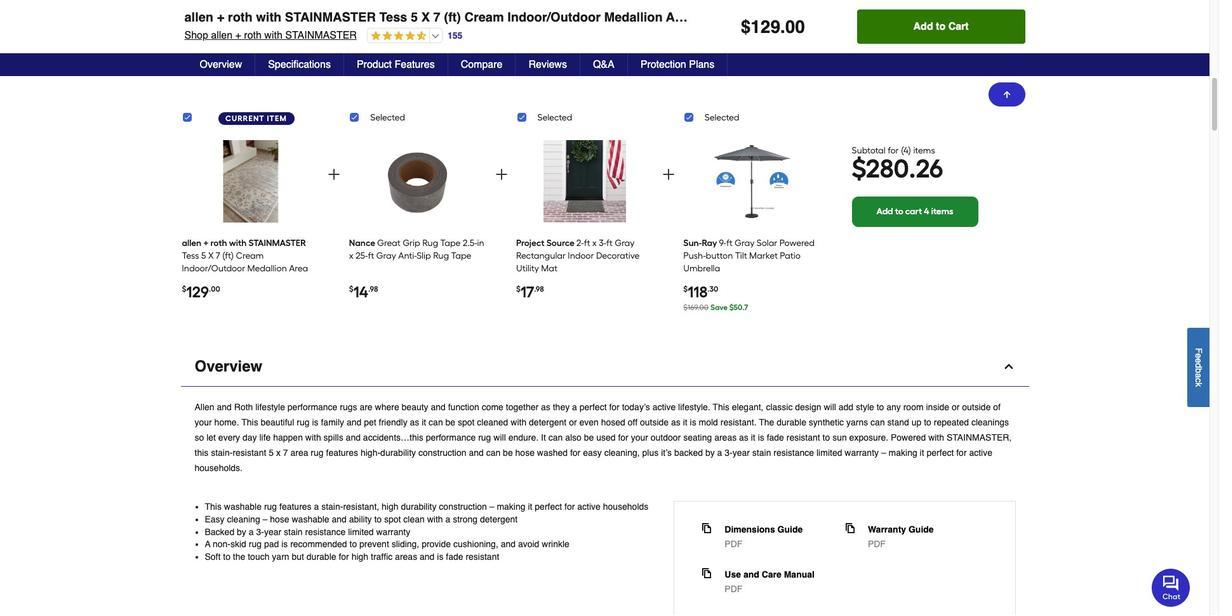 Task type: locate. For each thing, give the bounding box(es) containing it.
to inside button
[[936, 21, 945, 32]]

ft inside great grip rug tape 2.5-in x 25-ft gray anti-slip rug tape
[[368, 251, 374, 262]]

0 horizontal spatial durable
[[307, 552, 336, 562]]

1 vertical spatial area
[[289, 264, 308, 275]]

0 horizontal spatial limited
[[348, 527, 374, 537]]

compare
[[461, 59, 502, 70]]

1 vertical spatial 5
[[201, 251, 206, 262]]

1 horizontal spatial features
[[326, 448, 358, 459]]

features
[[326, 448, 358, 459], [279, 502, 311, 513]]

0 vertical spatial 4.6 stars image
[[364, 11, 423, 23]]

resistance inside allen and roth lifestyle performance rugs are where beauty and function come together as they a perfect for today's active lifestyle. this elegant, classic design will add style to any room inside or outside of your home. this beautiful rug is family and pet friendly as it can be spot cleaned with detergent or even hosed off outside as it is mold resistant. the durable synthetic yarns can stand up to repeated cleanings so let every day life happen with spills and accidents…this performance rug will endure. it can also be used for your outdoor seating areas as it is fade resistant to sun exposure. powered with stainmaster, this stain-resistant 5 x 7 area rug features high-durability construction and can be hose washed for easy cleaning, plus it's backed by a 3-year stain resistance limited warranty – making it perfect for active households.
[[773, 448, 814, 459]]

0 vertical spatial durability
[[380, 448, 416, 459]]

1 vertical spatial shop allen + roth with stainmaster
[[184, 30, 357, 41]]

tape
[[440, 238, 461, 249], [451, 251, 471, 262]]

.
[[780, 17, 785, 37]]

pdf inside dimensions guide pdf
[[725, 540, 742, 550]]

perfect down 'repeated'
[[927, 448, 954, 459]]

1 plus image from the left
[[327, 167, 342, 182]]

$ 118 .30
[[683, 283, 718, 302]]

your up learn
[[771, 0, 789, 8]]

it right ship
[[924, 0, 928, 8]]

0 horizontal spatial 3-
[[256, 527, 264, 537]]

guide inside dimensions guide pdf
[[777, 525, 803, 535]]

or up 'repeated'
[[952, 403, 960, 413]]

accidents…this
[[363, 433, 423, 443]]

add down ship
[[913, 21, 933, 32]]

pdf down the use
[[725, 585, 742, 595]]

stain up but
[[284, 527, 303, 537]]

hose down endure. in the left bottom of the page
[[515, 448, 535, 459]]

1 horizontal spatial 7
[[283, 448, 288, 459]]

0 horizontal spatial powered
[[780, 238, 815, 249]]

1 e from the top
[[1194, 354, 1204, 358]]

1 document image from the top
[[702, 524, 712, 534]]

selected down better
[[537, 113, 572, 123]]

can right friendly at bottom left
[[429, 418, 443, 428]]

and inside use and care manual pdf
[[743, 570, 759, 581]]

repeated
[[934, 418, 969, 428]]

0 horizontal spatial add
[[876, 206, 893, 217]]

.98 for 17
[[534, 285, 544, 294]]

2 vertical spatial your
[[631, 433, 648, 443]]

better together heading
[[181, 58, 978, 78]]

to inside return your new, unused item in-store or ship it back to us free of charge.
[[952, 0, 959, 8]]

2 horizontal spatial 3-
[[725, 448, 733, 459]]

areas inside allen and roth lifestyle performance rugs are where beauty and function come together as they a perfect for today's active lifestyle. this elegant, classic design will add style to any room inside or outside of your home. this beautiful rug is family and pet friendly as it can be spot cleaned with detergent or even hosed off outside as it is mold resistant. the durable synthetic yarns can stand up to repeated cleanings so let every day life happen with spills and accidents…this performance rug will endure. it can also be used for your outdoor seating areas as it is fade resistant to sun exposure. powered with stainmaster, this stain-resistant 5 x 7 area rug features high-durability construction and can be hose washed for easy cleaning, plus it's backed by a 3-year stain resistance limited warranty – making it perfect for active households.
[[714, 433, 737, 443]]

2 vertical spatial or
[[569, 418, 577, 428]]

selected for 14
[[370, 113, 405, 123]]

1 horizontal spatial 5
[[269, 448, 274, 459]]

0 vertical spatial x
[[592, 238, 597, 249]]

0 vertical spatial active
[[652, 403, 676, 413]]

1 horizontal spatial (ft)
[[444, 10, 461, 25]]

and down cleaned
[[469, 448, 484, 459]]

$169.00
[[683, 304, 708, 313]]

2 guide from the left
[[909, 525, 934, 535]]

rug right area
[[311, 448, 324, 459]]

beautiful
[[261, 418, 294, 428]]

it down up
[[920, 448, 924, 459]]

area
[[666, 10, 694, 25], [289, 264, 308, 275]]

will
[[824, 403, 836, 413], [494, 433, 506, 443]]

0 horizontal spatial 4
[[904, 146, 908, 156]]

$ 17 .98
[[516, 283, 544, 302]]

warranty up sliding,
[[376, 527, 410, 537]]

areas down sliding,
[[395, 552, 417, 562]]

1 selected from the left
[[370, 113, 405, 123]]

1 horizontal spatial active
[[652, 403, 676, 413]]

0 horizontal spatial detergent
[[480, 515, 518, 525]]

resistant,
[[343, 502, 379, 513]]

0 vertical spatial limited
[[816, 448, 842, 459]]

.98 inside $ 17 .98
[[534, 285, 544, 294]]

inside
[[926, 403, 949, 413]]

plus image for 14
[[494, 167, 509, 182]]

.98 down nance
[[368, 285, 378, 294]]

pdf down warranty on the right bottom
[[868, 540, 886, 550]]

1 vertical spatial 3-
[[725, 448, 733, 459]]

1 vertical spatial stain
[[284, 527, 303, 537]]

powered inside 9-ft gray solar powered push-button tilt market patio umbrella
[[780, 238, 815, 249]]

charge.
[[742, 10, 772, 21]]

1 vertical spatial durability
[[401, 502, 436, 513]]

rectangular
[[516, 251, 566, 262]]

document image for use
[[702, 569, 712, 579]]

ft up "button"
[[726, 238, 732, 249]]

7 inside allen + roth with stainmaster tess 5 x 7 (ft) cream indoor/outdoor medallion area rug $ 129 .00
[[216, 251, 220, 262]]

plus
[[642, 448, 659, 459]]

is down the
[[758, 433, 764, 443]]

1 horizontal spatial gray
[[615, 238, 635, 249]]

area for allen + roth with stainmaster tess 5 x 7 (ft) cream indoor/outdoor medallion area rug
[[666, 10, 694, 25]]

1 vertical spatial fade
[[446, 552, 463, 562]]

25-
[[356, 251, 368, 262]]

active left households
[[577, 502, 600, 513]]

00
[[785, 17, 805, 37]]

spills
[[324, 433, 343, 443]]

rug up slip
[[422, 238, 438, 249]]

durability down accidents…this
[[380, 448, 416, 459]]

ft down nance
[[368, 251, 374, 262]]

for left the (
[[888, 146, 899, 156]]

overview up roth
[[195, 358, 262, 376]]

resistant inside this washable rug features a stain-resistant, high durability construction – making it perfect for active households easy cleaning – hose washable and ability to spot clean with a strong detergent backed by a 3-year stain resistance limited warranty a non-skid rug pad is recommended to prevent sliding, provide cushioning, and avoid wrinkle soft to the touch yarn but durable for high traffic areas and is fade resistant
[[466, 552, 499, 562]]

indoor/outdoor up .00
[[182, 264, 245, 275]]

can right it
[[548, 433, 563, 443]]

1 vertical spatial resistance
[[305, 527, 346, 537]]

tess inside allen + roth with stainmaster tess 5 x 7 (ft) cream indoor/outdoor medallion area rug $ 129 .00
[[182, 251, 199, 262]]

spot inside this washable rug features a stain-resistant, high durability construction – making it perfect for active households easy cleaning – hose washable and ability to spot clean with a strong detergent backed by a 3-year stain resistance limited warranty a non-skid rug pad is recommended to prevent sliding, provide cushioning, and avoid wrinkle soft to the touch yarn but durable for high traffic areas and is fade resistant
[[384, 515, 401, 525]]

for
[[888, 146, 899, 156], [609, 403, 620, 413], [618, 433, 628, 443], [570, 448, 580, 459], [956, 448, 967, 459], [564, 502, 575, 513], [339, 552, 349, 562]]

0 horizontal spatial warranty
[[376, 527, 410, 537]]

overview
[[200, 59, 242, 70], [195, 358, 262, 376]]

1 vertical spatial be
[[584, 433, 594, 443]]

stain- inside allen and roth lifestyle performance rugs are where beauty and function come together as they a perfect for today's active lifestyle. this elegant, classic design will add style to any room inside or outside of your home. this beautiful rug is family and pet friendly as it can be spot cleaned with detergent or even hosed off outside as it is mold resistant. the durable synthetic yarns can stand up to repeated cleanings so let every day life happen with spills and accidents…this performance rug will endure. it can also be used for your outdoor seating areas as it is fade resistant to sun exposure. powered with stainmaster, this stain-resistant 5 x 7 area rug features high-durability construction and can be hose washed for easy cleaning, plus it's backed by a 3-year stain resistance limited warranty – making it perfect for active households.
[[211, 448, 233, 459]]

provide
[[422, 540, 451, 550]]

your
[[771, 0, 789, 8], [195, 418, 212, 428], [631, 433, 648, 443]]

washable
[[224, 502, 262, 513], [292, 515, 329, 525]]

fade inside allen and roth lifestyle performance rugs are where beauty and function come together as they a perfect for today's active lifestyle. this elegant, classic design will add style to any room inside or outside of your home. this beautiful rug is family and pet friendly as it can be spot cleaned with detergent or even hosed off outside as it is mold resistant. the durable synthetic yarns can stand up to repeated cleanings so let every day life happen with spills and accidents…this performance rug will endure. it can also be used for your outdoor seating areas as it is fade resistant to sun exposure. powered with stainmaster, this stain-resistant 5 x 7 area rug features high-durability construction and can be hose washed for easy cleaning, plus it's backed by a 3-year stain resistance limited warranty – making it perfect for active households.
[[767, 433, 784, 443]]

spot inside allen and roth lifestyle performance rugs are where beauty and function come together as they a perfect for today's active lifestyle. this elegant, classic design will add style to any room inside or outside of your home. this beautiful rug is family and pet friendly as it can be spot cleaned with detergent or even hosed off outside as it is mold resistant. the durable synthetic yarns can stand up to repeated cleanings so let every day life happen with spills and accidents…this performance rug will endure. it can also be used for your outdoor seating areas as it is fade resistant to sun exposure. powered with stainmaster, this stain-resistant 5 x 7 area rug features high-durability construction and can be hose washed for easy cleaning, plus it's backed by a 3-year stain resistance limited warranty – making it perfect for active households.
[[458, 418, 475, 428]]

powered up patio
[[780, 238, 815, 249]]

rug left .00
[[182, 276, 198, 287]]

and
[[217, 403, 232, 413], [431, 403, 446, 413], [347, 418, 361, 428], [346, 433, 361, 443], [469, 448, 484, 459], [332, 515, 347, 525], [501, 540, 516, 550], [420, 552, 435, 562], [743, 570, 759, 581]]

durable inside allen and roth lifestyle performance rugs are where beauty and function come together as they a perfect for today's active lifestyle. this elegant, classic design will add style to any room inside or outside of your home. this beautiful rug is family and pet friendly as it can be spot cleaned with detergent or even hosed off outside as it is mold resistant. the durable synthetic yarns can stand up to repeated cleanings so let every day life happen with spills and accidents…this performance rug will endure. it can also be used for your outdoor seating areas as it is fade resistant to sun exposure. powered with stainmaster, this stain-resistant 5 x 7 area rug features high-durability construction and can be hose washed for easy cleaning, plus it's backed by a 3-year stain resistance limited warranty – making it perfect for active households.
[[777, 418, 806, 428]]

durability inside allen and roth lifestyle performance rugs are where beauty and function come together as they a perfect for today's active lifestyle. this elegant, classic design will add style to any room inside or outside of your home. this beautiful rug is family and pet friendly as it can be spot cleaned with detergent or even hosed off outside as it is mold resistant. the durable synthetic yarns can stand up to repeated cleanings so let every day life happen with spills and accidents…this performance rug will endure. it can also be used for your outdoor seating areas as it is fade resistant to sun exposure. powered with stainmaster, this stain-resistant 5 x 7 area rug features high-durability construction and can be hose washed for easy cleaning, plus it's backed by a 3-year stain resistance limited warranty – making it perfect for active households.
[[380, 448, 416, 459]]

1 vertical spatial washable
[[292, 515, 329, 525]]

and up 'home.'
[[217, 403, 232, 413]]

active right today's in the bottom right of the page
[[652, 403, 676, 413]]

0 vertical spatial stain-
[[211, 448, 233, 459]]

0 vertical spatial tape
[[440, 238, 461, 249]]

2 vertical spatial –
[[263, 515, 268, 525]]

$ left the (
[[852, 154, 866, 184]]

add left the cart
[[876, 206, 893, 217]]

0 vertical spatial 155
[[444, 11, 459, 21]]

1 horizontal spatial 129
[[751, 17, 780, 37]]

perfect
[[579, 403, 607, 413], [927, 448, 954, 459], [535, 502, 562, 513]]

2 e from the top
[[1194, 358, 1204, 363]]

plans
[[689, 59, 714, 70]]

to
[[952, 0, 959, 8], [936, 21, 945, 32], [895, 206, 903, 217], [877, 403, 884, 413], [924, 418, 931, 428], [823, 433, 830, 443], [374, 515, 382, 525], [350, 540, 357, 550], [223, 552, 230, 562]]

ft up indoor
[[584, 238, 590, 249]]

– inside allen and roth lifestyle performance rugs are where beauty and function come together as they a perfect for today's active lifestyle. this elegant, classic design will add style to any room inside or outside of your home. this beautiful rug is family and pet friendly as it can be spot cleaned with detergent or even hosed off outside as it is mold resistant. the durable synthetic yarns can stand up to repeated cleanings so let every day life happen with spills and accidents…this performance rug will endure. it can also be used for your outdoor seating areas as it is fade resistant to sun exposure. powered with stainmaster, this stain-resistant 5 x 7 area rug features high-durability construction and can be hose washed for easy cleaning, plus it's backed by a 3-year stain resistance limited warranty – making it perfect for active households.
[[881, 448, 886, 459]]

1 .98 from the left
[[368, 285, 378, 294]]

0 horizontal spatial 129
[[186, 283, 209, 302]]

area inside allen + roth with stainmaster tess 5 x 7 (ft) cream indoor/outdoor medallion area rug $ 129 .00
[[289, 264, 308, 275]]

durability inside this washable rug features a stain-resistant, high durability construction – making it perfect for active households easy cleaning – hose washable and ability to spot clean with a strong detergent backed by a 3-year stain resistance limited warranty a non-skid rug pad is recommended to prevent sliding, provide cushioning, and avoid wrinkle soft to the touch yarn but durable for high traffic areas and is fade resistant
[[401, 502, 436, 513]]

add for add to cart 4 items
[[876, 206, 893, 217]]

powered
[[780, 238, 815, 249], [891, 433, 926, 443]]

heart outline image
[[472, 9, 487, 24]]

0 vertical spatial areas
[[714, 433, 737, 443]]

0 horizontal spatial by
[[237, 527, 246, 537]]

medallion for allen + roth with stainmaster tess 5 x 7 (ft) cream indoor/outdoor medallion area rug
[[604, 10, 663, 25]]

utility
[[516, 264, 539, 275]]

hose inside this washable rug features a stain-resistant, high durability construction – making it perfect for active households easy cleaning – hose washable and ability to spot clean with a strong detergent backed by a 3-year stain resistance limited warranty a non-skid rug pad is recommended to prevent sliding, provide cushioning, and avoid wrinkle soft to the touch yarn but durable for high traffic areas and is fade resistant
[[270, 515, 289, 525]]

allen inside allen + roth with stainmaster tess 5 x 7 (ft) cream indoor/outdoor medallion area rug $ 129 .00
[[182, 238, 201, 249]]

2 vertical spatial 7
[[283, 448, 288, 459]]

0 vertical spatial –
[[881, 448, 886, 459]]

shop
[[181, 11, 204, 22], [184, 30, 208, 41]]

or inside return your new, unused item in-store or ship it back to us free of charge.
[[895, 0, 903, 8]]

document image left the use
[[702, 569, 712, 579]]

280
[[866, 154, 909, 184]]

gray
[[615, 238, 635, 249], [735, 238, 754, 249], [376, 251, 396, 262]]

making inside allen and roth lifestyle performance rugs are where beauty and function come together as they a perfect for today's active lifestyle. this elegant, classic design will add style to any room inside or outside of your home. this beautiful rug is family and pet friendly as it can be spot cleaned with detergent or even hosed off outside as it is mold resistant. the durable synthetic yarns can stand up to repeated cleanings so let every day life happen with spills and accidents…this performance rug will endure. it can also be used for your outdoor seating areas as it is fade resistant to sun exposure. powered with stainmaster, this stain-resistant 5 x 7 area rug features high-durability construction and can be hose washed for easy cleaning, plus it's backed by a 3-year stain resistance limited warranty – making it perfect for active households.
[[889, 448, 917, 459]]

to left us on the right of the page
[[952, 0, 959, 8]]

so
[[195, 433, 204, 443]]

document image
[[702, 524, 712, 534], [702, 569, 712, 579]]

0 vertical spatial resistance
[[773, 448, 814, 459]]

learn more
[[774, 10, 820, 21]]

2 horizontal spatial perfect
[[927, 448, 954, 459]]

0 horizontal spatial or
[[569, 418, 577, 428]]

2 vertical spatial resistant
[[466, 552, 499, 562]]

free
[[974, 0, 989, 8]]

0 vertical spatial document image
[[702, 524, 712, 534]]

rug up happen
[[297, 418, 310, 428]]

1 horizontal spatial your
[[631, 433, 648, 443]]

item number 2 9 8 7 6 1 9 and model number 2 - 8 0 1 5 - 1 0 2 element
[[181, 0, 1029, 6]]

1 vertical spatial tess
[[182, 251, 199, 262]]

warranty inside allen and roth lifestyle performance rugs are where beauty and function come together as they a perfect for today's active lifestyle. this elegant, classic design will add style to any room inside or outside of your home. this beautiful rug is family and pet friendly as it can be spot cleaned with detergent or even hosed off outside as it is mold resistant. the durable synthetic yarns can stand up to repeated cleanings so let every day life happen with spills and accidents…this performance rug will endure. it can also be used for your outdoor seating areas as it is fade resistant to sun exposure. powered with stainmaster, this stain-resistant 5 x 7 area rug features high-durability construction and can be hose washed for easy cleaning, plus it's backed by a 3-year stain resistance limited warranty – making it perfect for active households.
[[845, 448, 879, 459]]

indoor/outdoor
[[507, 10, 601, 25], [182, 264, 245, 275]]

2 plus image from the left
[[494, 167, 509, 182]]

2 document image from the top
[[702, 569, 712, 579]]

non-
[[213, 540, 230, 550]]

beauty
[[402, 403, 428, 413]]

fade down the provide
[[446, 552, 463, 562]]

of right the "free"
[[992, 0, 999, 8]]

1 vertical spatial document image
[[702, 569, 712, 579]]

5 inside allen + roth with stainmaster tess 5 x 7 (ft) cream indoor/outdoor medallion area rug $ 129 .00
[[201, 251, 206, 262]]

resistant down day
[[233, 448, 266, 459]]

pdf inside use and care manual pdf
[[725, 585, 742, 595]]

roth
[[228, 10, 253, 25], [240, 11, 258, 22], [244, 30, 262, 41], [211, 238, 227, 249]]

155 left heart outline image
[[444, 11, 459, 21]]

better
[[513, 59, 565, 77]]

is
[[312, 418, 318, 428], [690, 418, 696, 428], [758, 433, 764, 443], [281, 540, 288, 550], [437, 552, 443, 562]]

3 selected from the left
[[705, 113, 739, 123]]

overview up the current
[[200, 59, 242, 70]]

1 vertical spatial your
[[195, 418, 212, 428]]

resistant down the synthetic
[[787, 433, 820, 443]]

the
[[233, 552, 245, 562]]

1 horizontal spatial powered
[[891, 433, 926, 443]]

0 horizontal spatial spot
[[384, 515, 401, 525]]

guide
[[777, 525, 803, 535], [909, 525, 934, 535]]

2 .98 from the left
[[534, 285, 544, 294]]

plus image
[[661, 167, 676, 182]]

hose
[[515, 448, 535, 459], [270, 515, 289, 525]]

0 horizontal spatial (ft)
[[222, 251, 234, 262]]

0 vertical spatial hose
[[515, 448, 535, 459]]

gray down great
[[376, 251, 396, 262]]

day
[[243, 433, 257, 443]]

making inside this washable rug features a stain-resistant, high durability construction – making it perfect for active households easy cleaning – hose washable and ability to spot clean with a strong detergent backed by a 3-year stain resistance limited warranty a non-skid rug pad is recommended to prevent sliding, provide cushioning, and avoid wrinkle soft to the touch yarn but durable for high traffic areas and is fade resistant
[[497, 502, 525, 513]]

3- down resistant. at the right bottom of the page
[[725, 448, 733, 459]]

.30
[[707, 285, 718, 294]]

1 vertical spatial limited
[[348, 527, 374, 537]]

q&a
[[593, 59, 614, 70]]

stain inside this washable rug features a stain-resistant, high durability construction – making it perfect for active households easy cleaning – hose washable and ability to spot clean with a strong detergent backed by a 3-year stain resistance limited warranty a non-skid rug pad is recommended to prevent sliding, provide cushioning, and avoid wrinkle soft to the touch yarn but durable for high traffic areas and is fade resistant
[[284, 527, 303, 537]]

4 for subtotal for ( 4 ) items $ 280 .26
[[904, 146, 908, 156]]

warranty inside this washable rug features a stain-resistant, high durability construction – making it perfect for active households easy cleaning – hose washable and ability to spot clean with a strong detergent backed by a 3-year stain resistance limited warranty a non-skid rug pad is recommended to prevent sliding, provide cushioning, and avoid wrinkle soft to the touch yarn but durable for high traffic areas and is fade resistant
[[376, 527, 410, 537]]

washed
[[537, 448, 568, 459]]

up
[[912, 418, 921, 428]]

2 horizontal spatial 7
[[433, 10, 440, 25]]

and right the use
[[743, 570, 759, 581]]

document image
[[845, 524, 855, 534]]

of up cleanings
[[993, 403, 1001, 413]]

2 selected from the left
[[537, 113, 572, 123]]

ft inside 9-ft gray solar powered push-button tilt market patio umbrella
[[726, 238, 732, 249]]

0 vertical spatial medallion
[[604, 10, 663, 25]]

allen + roth with stainmaster tess 5 x 7 (ft) cream indoor/outdoor medallion area rug
[[184, 10, 722, 25]]

$ down utility
[[516, 285, 521, 294]]

4 left .26
[[904, 146, 908, 156]]

0 vertical spatial add
[[913, 21, 933, 32]]

129 list item
[[182, 131, 319, 320]]

0 vertical spatial stain
[[752, 448, 771, 459]]

by
[[705, 448, 715, 459], [237, 527, 246, 537]]

medallion inside allen + roth with stainmaster tess 5 x 7 (ft) cream indoor/outdoor medallion area rug $ 129 .00
[[247, 264, 287, 275]]

or left ship
[[895, 0, 903, 8]]

4
[[904, 146, 908, 156], [924, 206, 929, 217]]

elegant,
[[732, 403, 763, 413]]

subtotal for ( 4 ) items $ 280 .26
[[852, 146, 943, 184]]

$ left .00
[[182, 285, 186, 294]]

add for add to cart
[[913, 21, 933, 32]]

overview button
[[187, 53, 255, 76], [181, 348, 1029, 388]]

1 vertical spatial x
[[349, 251, 353, 262]]

by down seating
[[705, 448, 715, 459]]

0 horizontal spatial indoor/outdoor
[[182, 264, 245, 275]]

0 vertical spatial area
[[666, 10, 694, 25]]

0 horizontal spatial 7
[[216, 251, 220, 262]]

plus image
[[327, 167, 342, 182], [494, 167, 509, 182]]

seating
[[683, 433, 712, 443]]

detergent
[[529, 418, 566, 428], [480, 515, 518, 525]]

stand
[[887, 418, 909, 428]]

1 vertical spatial of
[[993, 403, 1001, 413]]

x inside allen + roth with stainmaster tess 5 x 7 (ft) cream indoor/outdoor medallion area rug $ 129 .00
[[208, 251, 214, 262]]

– up cushioning,
[[489, 502, 494, 513]]

durable
[[777, 418, 806, 428], [307, 552, 336, 562]]

great grip rug tape 2.5-in x 25-ft gray anti-slip rug tape
[[349, 238, 484, 262]]

gray inside 9-ft gray solar powered push-button tilt market patio umbrella
[[735, 238, 754, 249]]

guide inside warranty guide pdf
[[909, 525, 934, 535]]

0 vertical spatial durable
[[777, 418, 806, 428]]

0 vertical spatial high
[[382, 502, 398, 513]]

7 inside allen and roth lifestyle performance rugs are where beauty and function come together as they a perfect for today's active lifestyle. this elegant, classic design will add style to any room inside or outside of your home. this beautiful rug is family and pet friendly as it can be spot cleaned with detergent or even hosed off outside as it is mold resistant. the durable synthetic yarns can stand up to repeated cleanings so let every day life happen with spills and accidents…this performance rug will endure. it can also be used for your outdoor seating areas as it is fade resistant to sun exposure. powered with stainmaster, this stain-resistant 5 x 7 area rug features high-durability construction and can be hose washed for easy cleaning, plus it's backed by a 3-year stain resistance limited warranty – making it perfect for active households.
[[283, 448, 288, 459]]

plus image for 129
[[327, 167, 342, 182]]

1 horizontal spatial detergent
[[529, 418, 566, 428]]

$ right save
[[729, 304, 734, 313]]

home.
[[214, 418, 239, 428]]

5
[[411, 10, 418, 25], [201, 251, 206, 262], [269, 448, 274, 459]]

– down exposure.
[[881, 448, 886, 459]]

households
[[603, 502, 648, 513]]

x up the features
[[421, 10, 430, 25]]

7 left area
[[283, 448, 288, 459]]

document image left dimensions at the right of the page
[[702, 524, 712, 534]]

0 horizontal spatial this
[[205, 502, 222, 513]]

construction up strong
[[439, 502, 487, 513]]

your down allen
[[195, 418, 212, 428]]

roth inside allen + roth with stainmaster tess 5 x 7 (ft) cream indoor/outdoor medallion area rug $ 129 .00
[[211, 238, 227, 249]]

1 horizontal spatial 4
[[924, 206, 929, 217]]

nance great grip rug tape 2.5-in x 25-ft gray anti-slip rug tape image
[[377, 135, 459, 228]]

cream
[[464, 10, 504, 25], [236, 251, 264, 262]]

1 vertical spatial areas
[[395, 552, 417, 562]]

allen + roth with stainmaster tess 5 x 7 (ft) cream indoor/outdoor medallion area rug image
[[209, 135, 292, 228]]

detergent inside allen and roth lifestyle performance rugs are where beauty and function come together as they a perfect for today's active lifestyle. this elegant, classic design will add style to any room inside or outside of your home. this beautiful rug is family and pet friendly as it can be spot cleaned with detergent or even hosed off outside as it is mold resistant. the durable synthetic yarns can stand up to repeated cleanings so let every day life happen with spills and accidents…this performance rug will endure. it can also be used for your outdoor seating areas as it is fade resistant to sun exposure. powered with stainmaster, this stain-resistant 5 x 7 area rug features high-durability construction and can be hose washed for easy cleaning, plus it's backed by a 3-year stain resistance limited warranty – making it perfect for active households.
[[529, 418, 566, 428]]

pdf for warranty guide pdf
[[868, 540, 886, 550]]

1 vertical spatial will
[[494, 433, 506, 443]]

0 vertical spatial (ft)
[[444, 10, 461, 25]]

1 vertical spatial (ft)
[[222, 251, 234, 262]]

warranty down exposure.
[[845, 448, 879, 459]]

is up "yarn"
[[281, 540, 288, 550]]

2 horizontal spatial gray
[[735, 238, 754, 249]]

medallion for allen + roth with stainmaster tess 5 x 7 (ft) cream indoor/outdoor medallion area rug $ 129 .00
[[247, 264, 287, 275]]

ship
[[905, 0, 921, 8]]

2 horizontal spatial x
[[592, 238, 597, 249]]

traffic
[[371, 552, 393, 562]]

7 left heart outline image
[[433, 10, 440, 25]]

indoor/outdoor inside allen + roth with stainmaster tess 5 x 7 (ft) cream indoor/outdoor medallion area rug $ 129 .00
[[182, 264, 245, 275]]

(ft) inside allen + roth with stainmaster tess 5 x 7 (ft) cream indoor/outdoor medallion area rug $ 129 .00
[[222, 251, 234, 262]]

0 horizontal spatial areas
[[395, 552, 417, 562]]

x inside allen and roth lifestyle performance rugs are where beauty and function come together as they a perfect for today's active lifestyle. this elegant, classic design will add style to any room inside or outside of your home. this beautiful rug is family and pet friendly as it can be spot cleaned with detergent or even hosed off outside as it is mold resistant. the durable synthetic yarns can stand up to repeated cleanings so let every day life happen with spills and accidents…this performance rug will endure. it can also be used for your outdoor seating areas as it is fade resistant to sun exposure. powered with stainmaster, this stain-resistant 5 x 7 area rug features high-durability construction and can be hose washed for easy cleaning, plus it's backed by a 3-year stain resistance limited warranty – making it perfect for active households.
[[276, 448, 281, 459]]

3-
[[599, 238, 606, 249], [725, 448, 733, 459], [256, 527, 264, 537]]

k
[[1194, 383, 1204, 387]]

this up mold at bottom right
[[713, 403, 729, 413]]

0 vertical spatial overview button
[[187, 53, 255, 76]]

add
[[913, 21, 933, 32], [876, 206, 893, 217]]

0 horizontal spatial 5
[[201, 251, 206, 262]]

3- inside 2-ft x 3-ft gray rectangular indoor decorative utility mat
[[599, 238, 606, 249]]

tess for allen + roth with stainmaster tess 5 x 7 (ft) cream indoor/outdoor medallion area rug $ 129 .00
[[182, 251, 199, 262]]

14 list item
[[349, 131, 487, 320]]

.98 inside $ 14 .98
[[368, 285, 378, 294]]

1 vertical spatial powered
[[891, 433, 926, 443]]

resistance up recommended
[[305, 527, 346, 537]]

detergent up it
[[529, 418, 566, 428]]

pad
[[264, 540, 279, 550]]

detergent inside this washable rug features a stain-resistant, high durability construction – making it perfect for active households easy cleaning – hose washable and ability to spot clean with a strong detergent backed by a 3-year stain resistance limited warranty a non-skid rug pad is recommended to prevent sliding, provide cushioning, and avoid wrinkle soft to the touch yarn but durable for high traffic areas and is fade resistant
[[480, 515, 518, 525]]

reviews button
[[516, 53, 580, 76]]

cream inside allen + roth with stainmaster tess 5 x 7 (ft) cream indoor/outdoor medallion area rug $ 129 .00
[[236, 251, 264, 262]]

slip
[[417, 251, 431, 262]]

0 horizontal spatial .98
[[368, 285, 378, 294]]

0 vertical spatial by
[[705, 448, 715, 459]]

be down even
[[584, 433, 594, 443]]

will up the synthetic
[[824, 403, 836, 413]]

manual
[[784, 570, 815, 581]]

1 guide from the left
[[777, 525, 803, 535]]

118 list item
[[683, 131, 821, 320]]

performance down function
[[426, 433, 476, 443]]

x down happen
[[276, 448, 281, 459]]

0 vertical spatial warranty
[[845, 448, 879, 459]]

1 horizontal spatial stain
[[752, 448, 771, 459]]

$ down return
[[741, 17, 751, 37]]

1 horizontal spatial indoor/outdoor
[[507, 10, 601, 25]]

product
[[357, 59, 392, 70]]

1 horizontal spatial fade
[[767, 433, 784, 443]]

2 horizontal spatial be
[[584, 433, 594, 443]]

use
[[725, 570, 741, 581]]

areas inside this washable rug features a stain-resistant, high durability construction – making it perfect for active households easy cleaning – hose washable and ability to spot clean with a strong detergent backed by a 3-year stain resistance limited warranty a non-skid rug pad is recommended to prevent sliding, provide cushioning, and avoid wrinkle soft to the touch yarn but durable for high traffic areas and is fade resistant
[[395, 552, 417, 562]]

pdf inside warranty guide pdf
[[868, 540, 886, 550]]

rug left charge.
[[697, 10, 722, 25]]

0 horizontal spatial making
[[497, 502, 525, 513]]

resistant
[[787, 433, 820, 443], [233, 448, 266, 459], [466, 552, 499, 562]]

items
[[913, 146, 935, 156], [931, 206, 953, 217]]

stainmaster inside allen + roth with stainmaster tess 5 x 7 (ft) cream indoor/outdoor medallion area rug $ 129 .00
[[248, 238, 306, 249]]

perfect up wrinkle
[[535, 502, 562, 513]]

cart
[[905, 206, 922, 217]]

x left the 25-
[[349, 251, 353, 262]]

1 vertical spatial making
[[497, 502, 525, 513]]

fade
[[767, 433, 784, 443], [446, 552, 463, 562]]

washable up recommended
[[292, 515, 329, 525]]

be
[[445, 418, 455, 428], [584, 433, 594, 443], [503, 448, 513, 459]]

1 horizontal spatial year
[[732, 448, 750, 459]]

–
[[881, 448, 886, 459], [489, 502, 494, 513], [263, 515, 268, 525]]

$ inside allen + roth with stainmaster tess 5 x 7 (ft) cream indoor/outdoor medallion area rug $ 129 .00
[[182, 285, 186, 294]]

guide right warranty on the right bottom
[[909, 525, 934, 535]]

items right the )
[[913, 146, 935, 156]]

selected down plans
[[705, 113, 739, 123]]

– right "cleaning"
[[263, 515, 268, 525]]

sliding,
[[392, 540, 419, 550]]

pdf for dimensions guide pdf
[[725, 540, 742, 550]]

active down stainmaster,
[[969, 448, 992, 459]]

2 horizontal spatial –
[[881, 448, 886, 459]]

durable down classic
[[777, 418, 806, 428]]

155 down allen + roth with stainmaster tess 5 x 7 (ft) cream indoor/outdoor medallion area rug
[[448, 30, 462, 40]]

x
[[421, 10, 430, 25], [208, 251, 214, 262]]

17 list item
[[516, 131, 654, 320]]

4.6 stars image up product features button
[[368, 30, 427, 43]]

7 for allen + roth with stainmaster tess 5 x 7 (ft) cream indoor/outdoor medallion area rug
[[433, 10, 440, 25]]

$ up $169.00
[[683, 285, 688, 294]]

4 inside subtotal for ( 4 ) items $ 280 .26
[[904, 146, 908, 156]]

x inside great grip rug tape 2.5-in x 25-ft gray anti-slip rug tape
[[349, 251, 353, 262]]

1 vertical spatial tape
[[451, 251, 471, 262]]

of inside allen and roth lifestyle performance rugs are where beauty and function come together as they a perfect for today's active lifestyle. this elegant, classic design will add style to any room inside or outside of your home. this beautiful rug is family and pet friendly as it can be spot cleaned with detergent or even hosed off outside as it is mold resistant. the durable synthetic yarns can stand up to repeated cleanings so let every day life happen with spills and accidents…this performance rug will endure. it can also be used for your outdoor seating areas as it is fade resistant to sun exposure. powered with stainmaster, this stain-resistant 5 x 7 area rug features high-durability construction and can be hose washed for easy cleaning, plus it's backed by a 3-year stain resistance limited warranty – making it perfect for active households.
[[993, 403, 1001, 413]]

perfect up even
[[579, 403, 607, 413]]

1 horizontal spatial resistant
[[466, 552, 499, 562]]

4.6 stars image
[[364, 11, 423, 23], [368, 30, 427, 43]]

2 horizontal spatial active
[[969, 448, 992, 459]]

add inside add to cart button
[[913, 21, 933, 32]]

features inside allen and roth lifestyle performance rugs are where beauty and function come together as they a perfect for today's active lifestyle. this elegant, classic design will add style to any room inside or outside of your home. this beautiful rug is family and pet friendly as it can be spot cleaned with detergent or even hosed off outside as it is mold resistant. the durable synthetic yarns can stand up to repeated cleanings so let every day life happen with spills and accidents…this performance rug will endure. it can also be used for your outdoor seating areas as it is fade resistant to sun exposure. powered with stainmaster, this stain-resistant 5 x 7 area rug features high-durability construction and can be hose washed for easy cleaning, plus it's backed by a 3-year stain resistance limited warranty – making it perfect for active households.
[[326, 448, 358, 459]]



Task type: describe. For each thing, give the bounding box(es) containing it.
0 vertical spatial washable
[[224, 502, 262, 513]]

selected for 17
[[537, 113, 572, 123]]

current
[[225, 115, 264, 123]]

0 vertical spatial this
[[713, 403, 729, 413]]

to right up
[[924, 418, 931, 428]]

by inside allen and roth lifestyle performance rugs are where beauty and function come together as they a perfect for today's active lifestyle. this elegant, classic design will add style to any room inside or outside of your home. this beautiful rug is family and pet friendly as it can be spot cleaned with detergent or even hosed off outside as it is mold resistant. the durable synthetic yarns can stand up to repeated cleanings so let every day life happen with spills and accidents…this performance rug will endure. it can also be used for your outdoor seating areas as it is fade resistant to sun exposure. powered with stainmaster, this stain-resistant 5 x 7 area rug features high-durability construction and can be hose washed for easy cleaning, plus it's backed by a 3-year stain resistance limited warranty – making it perfect for active households.
[[705, 448, 715, 459]]

5 for allen + roth with stainmaster tess 5 x 7 (ft) cream indoor/outdoor medallion area rug
[[411, 10, 418, 25]]

tilt
[[735, 251, 747, 262]]

product features button
[[344, 53, 448, 76]]

cream for allen + roth with stainmaster tess 5 x 7 (ft) cream indoor/outdoor medallion area rug $ 129 .00
[[236, 251, 264, 262]]

room
[[903, 403, 924, 413]]

of inside return your new, unused item in-store or ship it back to us free of charge.
[[992, 0, 999, 8]]

a left strong
[[445, 515, 450, 525]]

indoor/outdoor for allen + roth with stainmaster tess 5 x 7 (ft) cream indoor/outdoor medallion area rug $ 129 .00
[[182, 264, 245, 275]]

and left 'ability'
[[332, 515, 347, 525]]

$ inside $ 14 .98
[[349, 285, 353, 294]]

dimensions guide link
[[725, 524, 803, 537]]

even
[[579, 418, 599, 428]]

more
[[799, 10, 820, 21]]

stain inside allen and roth lifestyle performance rugs are where beauty and function come together as they a perfect for today's active lifestyle. this elegant, classic design will add style to any room inside or outside of your home. this beautiful rug is family and pet friendly as it can be spot cleaned with detergent or even hosed off outside as it is mold resistant. the durable synthetic yarns can stand up to repeated cleanings so let every day life happen with spills and accidents…this performance rug will endure. it can also be used for your outdoor seating areas as it is fade resistant to sun exposure. powered with stainmaster, this stain-resistant 5 x 7 area rug features high-durability construction and can be hose washed for easy cleaning, plus it's backed by a 3-year stain resistance limited warranty – making it perfect for active households.
[[752, 448, 771, 459]]

for up cleaning,
[[618, 433, 628, 443]]

x inside 2-ft x 3-ft gray rectangular indoor decorative utility mat
[[592, 238, 597, 249]]

with inside this washable rug features a stain-resistant, high durability construction – making it perfect for active households easy cleaning – hose washable and ability to spot clean with a strong detergent backed by a 3-year stain resistance limited warranty a non-skid rug pad is recommended to prevent sliding, provide cushioning, and avoid wrinkle soft to the touch yarn but durable for high traffic areas and is fade resistant
[[427, 515, 443, 525]]

a right "they"
[[572, 403, 577, 413]]

118
[[688, 283, 707, 302]]

to left sun
[[823, 433, 830, 443]]

for down also
[[570, 448, 580, 459]]

classic
[[766, 403, 793, 413]]

cart
[[948, 21, 969, 32]]

rug up the pad on the left of the page
[[264, 502, 277, 513]]

2.5-
[[463, 238, 477, 249]]

area for allen + roth with stainmaster tess 5 x 7 (ft) cream indoor/outdoor medallion area rug $ 129 .00
[[289, 264, 308, 275]]

life
[[259, 433, 271, 443]]

powered inside allen and roth lifestyle performance rugs are where beauty and function come together as they a perfect for today's active lifestyle. this elegant, classic design will add style to any room inside or outside of your home. this beautiful rug is family and pet friendly as it can be spot cleaned with detergent or even hosed off outside as it is mold resistant. the durable synthetic yarns can stand up to repeated cleanings so let every day life happen with spills and accidents…this performance rug will endure. it can also be used for your outdoor seating areas as it is fade resistant to sun exposure. powered with stainmaster, this stain-resistant 5 x 7 area rug features high-durability construction and can be hose washed for easy cleaning, plus it's backed by a 3-year stain resistance limited warranty – making it perfect for active households.
[[891, 433, 926, 443]]

indoor
[[568, 251, 594, 262]]

to left the cart
[[895, 206, 903, 217]]

0 vertical spatial 129
[[751, 17, 780, 37]]

stain- inside this washable rug features a stain-resistant, high durability construction – making it perfect for active households easy cleaning – hose washable and ability to spot clean with a strong detergent backed by a 3-year stain resistance limited warranty a non-skid rug pad is recommended to prevent sliding, provide cushioning, and avoid wrinkle soft to the touch yarn but durable for high traffic areas and is fade resistant
[[321, 502, 343, 513]]

17
[[521, 283, 534, 302]]

0 vertical spatial overview
[[200, 59, 242, 70]]

cushioning,
[[453, 540, 498, 550]]

$ inside $ 118 .30
[[683, 285, 688, 294]]

specifications
[[268, 59, 331, 70]]

0 horizontal spatial high
[[352, 552, 368, 562]]

9-
[[719, 238, 726, 249]]

cleaning,
[[604, 448, 640, 459]]

area
[[290, 448, 308, 459]]

a right backed on the right of page
[[717, 448, 722, 459]]

and left pet
[[347, 418, 361, 428]]

it down lifestyle.
[[683, 418, 687, 428]]

by inside this washable rug features a stain-resistant, high durability construction – making it perfect for active households easy cleaning – hose washable and ability to spot clean with a strong detergent backed by a 3-year stain resistance limited warranty a non-skid rug pad is recommended to prevent sliding, provide cushioning, and avoid wrinkle soft to the touch yarn but durable for high traffic areas and is fade resistant
[[237, 527, 246, 537]]

learn more link
[[774, 9, 820, 22]]

construction inside this washable rug features a stain-resistant, high durability construction – making it perfect for active households easy cleaning – hose washable and ability to spot clean with a strong detergent backed by a 3-year stain resistance limited warranty a non-skid rug pad is recommended to prevent sliding, provide cushioning, and avoid wrinkle soft to the touch yarn but durable for high traffic areas and is fade resistant
[[439, 502, 487, 513]]

cream for allen + roth with stainmaster tess 5 x 7 (ft) cream indoor/outdoor medallion area rug
[[464, 10, 504, 25]]

1 vertical spatial –
[[489, 502, 494, 513]]

x for allen + roth with stainmaster tess 5 x 7 (ft) cream indoor/outdoor medallion area rug
[[421, 10, 430, 25]]

+ inside allen + roth with stainmaster tess 5 x 7 (ft) cream indoor/outdoor medallion area rug $ 129 .00
[[203, 238, 209, 249]]

1 vertical spatial or
[[952, 403, 960, 413]]

product features
[[357, 59, 435, 70]]

2 vertical spatial be
[[503, 448, 513, 459]]

allen and roth lifestyle performance rugs are where beauty and function come together as they a perfect for today's active lifestyle. this elegant, classic design will add style to any room inside or outside of your home. this beautiful rug is family and pet friendly as it can be spot cleaned with detergent or even hosed off outside as it is mold resistant. the durable synthetic yarns can stand up to repeated cleanings so let every day life happen with spills and accidents…this performance rug will endure. it can also be used for your outdoor seating areas as it is fade resistant to sun exposure. powered with stainmaster, this stain-resistant 5 x 7 area rug features high-durability construction and can be hose washed for easy cleaning, plus it's backed by a 3-year stain resistance limited warranty – making it perfect for active households.
[[195, 403, 1012, 474]]

q&a button
[[580, 53, 628, 76]]

pet
[[364, 418, 376, 428]]

a down "cleaning"
[[249, 527, 254, 537]]

it inside return your new, unused item in-store or ship it back to us free of charge.
[[924, 0, 928, 8]]

(ft) for allen + roth with stainmaster tess 5 x 7 (ft) cream indoor/outdoor medallion area rug
[[444, 10, 461, 25]]

1 horizontal spatial outside
[[962, 403, 991, 413]]

1 vertical spatial perfect
[[927, 448, 954, 459]]

every
[[218, 433, 240, 443]]

patio
[[780, 251, 801, 262]]

protection
[[640, 59, 686, 70]]

add
[[839, 403, 853, 413]]

chat invite button image
[[1152, 569, 1190, 608]]

households.
[[195, 464, 243, 474]]

any
[[886, 403, 901, 413]]

for up hosed
[[609, 403, 620, 413]]

3- inside allen and roth lifestyle performance rugs are where beauty and function come together as they a perfect for today's active lifestyle. this elegant, classic design will add style to any room inside or outside of your home. this beautiful rug is family and pet friendly as it can be spot cleaned with detergent or even hosed off outside as it is mold resistant. the durable synthetic yarns can stand up to repeated cleanings so let every day life happen with spills and accidents…this performance rug will endure. it can also be used for your outdoor seating areas as it is fade resistant to sun exposure. powered with stainmaster, this stain-resistant 5 x 7 area rug features high-durability construction and can be hose washed for easy cleaning, plus it's backed by a 3-year stain resistance limited warranty – making it perfect for active households.
[[725, 448, 733, 459]]

is left family
[[312, 418, 318, 428]]

ray
[[702, 238, 717, 249]]

year inside this washable rug features a stain-resistant, high durability construction – making it perfect for active households easy cleaning – hose washable and ability to spot clean with a strong detergent backed by a 3-year stain resistance limited warranty a non-skid rug pad is recommended to prevent sliding, provide cushioning, and avoid wrinkle soft to the touch yarn but durable for high traffic areas and is fade resistant
[[264, 527, 281, 537]]

chevron up image
[[1002, 361, 1015, 374]]

x for allen + roth with stainmaster tess 5 x 7 (ft) cream indoor/outdoor medallion area rug $ 129 .00
[[208, 251, 214, 262]]

construction inside allen and roth lifestyle performance rugs are where beauty and function come together as they a perfect for today's active lifestyle. this elegant, classic design will add style to any room inside or outside of your home. this beautiful rug is family and pet friendly as it can be spot cleaned with detergent or even hosed off outside as it is mold resistant. the durable synthetic yarns can stand up to repeated cleanings so let every day life happen with spills and accidents…this performance rug will endure. it can also be used for your outdoor seating areas as it is fade resistant to sun exposure. powered with stainmaster, this stain-resistant 5 x 7 area rug features high-durability construction and can be hose washed for easy cleaning, plus it's backed by a 3-year stain resistance limited warranty – making it perfect for active households.
[[418, 448, 466, 459]]

5 for allen + roth with stainmaster tess 5 x 7 (ft) cream indoor/outdoor medallion area rug $ 129 .00
[[201, 251, 206, 262]]

indoor/outdoor for allen + roth with stainmaster tess 5 x 7 (ft) cream indoor/outdoor medallion area rug
[[507, 10, 601, 25]]

style
[[856, 403, 874, 413]]

soft
[[205, 552, 221, 562]]

warranty guide link
[[868, 524, 934, 537]]

hose inside allen and roth lifestyle performance rugs are where beauty and function come together as they a perfect for today's active lifestyle. this elegant, classic design will add style to any room inside or outside of your home. this beautiful rug is family and pet friendly as it can be spot cleaned with detergent or even hosed off outside as it is mold resistant. the durable synthetic yarns can stand up to repeated cleanings so let every day life happen with spills and accidents…this performance rug will endure. it can also be used for your outdoor seating areas as it is fade resistant to sun exposure. powered with stainmaster, this stain-resistant 5 x 7 area rug features high-durability construction and can be hose washed for easy cleaning, plus it's backed by a 3-year stain resistance limited warranty – making it perfect for active households.
[[515, 448, 535, 459]]

ft up decorative on the top
[[606, 238, 613, 249]]

source
[[546, 238, 574, 249]]

1 horizontal spatial will
[[824, 403, 836, 413]]

0 vertical spatial performance
[[287, 403, 337, 413]]

sun-ray 9-ft gray solar powered push-button tilt market patio umbrella image
[[711, 135, 793, 228]]

the
[[759, 418, 774, 428]]

perfect inside this washable rug features a stain-resistant, high durability construction – making it perfect for active households easy cleaning – hose washable and ability to spot clean with a strong detergent backed by a 3-year stain resistance limited warranty a non-skid rug pad is recommended to prevent sliding, provide cushioning, and avoid wrinkle soft to the touch yarn but durable for high traffic areas and is fade resistant
[[535, 502, 562, 513]]

1 vertical spatial items
[[931, 206, 953, 217]]

it down beauty
[[422, 418, 426, 428]]

1 horizontal spatial this
[[241, 418, 258, 428]]

your inside return your new, unused item in-store or ship it back to us free of charge.
[[771, 0, 789, 8]]

back
[[931, 0, 950, 8]]

subtotal
[[852, 146, 886, 156]]

in
[[477, 238, 484, 249]]

guide for dimensions guide pdf
[[777, 525, 803, 535]]

for up wrinkle
[[564, 502, 575, 513]]

grip
[[403, 238, 420, 249]]

129 inside allen + roth with stainmaster tess 5 x 7 (ft) cream indoor/outdoor medallion area rug $ 129 .00
[[186, 283, 209, 302]]

as down resistant. at the right bottom of the page
[[739, 433, 748, 443]]

hosed
[[601, 418, 625, 428]]

design
[[795, 403, 821, 413]]

to left "the"
[[223, 552, 230, 562]]

d
[[1194, 363, 1204, 368]]

rug up touch
[[249, 540, 262, 550]]

add to cart 4 items link
[[852, 197, 978, 227]]

can down cleaned
[[486, 448, 500, 459]]

0 vertical spatial resistant
[[787, 433, 820, 443]]

outdoor
[[651, 433, 681, 443]]

as up outdoor
[[671, 418, 680, 428]]

this
[[195, 448, 208, 459]]

durable inside this washable rug features a stain-resistant, high durability construction – making it perfect for active households easy cleaning – hose washable and ability to spot clean with a strong detergent backed by a 3-year stain resistance limited warranty a non-skid rug pad is recommended to prevent sliding, provide cushioning, and avoid wrinkle soft to the touch yarn but durable for high traffic areas and is fade resistant
[[307, 552, 336, 562]]

a up recommended
[[314, 502, 319, 513]]

return
[[742, 0, 769, 8]]

and left avoid
[[501, 540, 516, 550]]

care
[[762, 570, 781, 581]]

.98 for 14
[[368, 285, 378, 294]]

0 horizontal spatial will
[[494, 433, 506, 443]]

this inside this washable rug features a stain-resistant, high durability construction – making it perfect for active households easy cleaning – hose washable and ability to spot clean with a strong detergent backed by a 3-year stain resistance limited warranty a non-skid rug pad is recommended to prevent sliding, provide cushioning, and avoid wrinkle soft to the touch yarn but durable for high traffic areas and is fade resistant
[[205, 502, 222, 513]]

unused
[[812, 0, 841, 8]]

where
[[375, 403, 399, 413]]

1 vertical spatial shop
[[184, 30, 208, 41]]

b
[[1194, 368, 1204, 373]]

to right 'ability'
[[374, 515, 382, 525]]

f e e d b a c k
[[1194, 348, 1204, 387]]

resistance inside this washable rug features a stain-resistant, high durability construction – making it perfect for active households easy cleaning – hose washable and ability to spot clean with a strong detergent backed by a 3-year stain resistance limited warranty a non-skid rug pad is recommended to prevent sliding, provide cushioning, and avoid wrinkle soft to the touch yarn but durable for high traffic areas and is fade resistant
[[305, 527, 346, 537]]

0 vertical spatial be
[[445, 418, 455, 428]]

lifestyle.
[[678, 403, 710, 413]]

and down the provide
[[420, 552, 435, 562]]

great
[[377, 238, 400, 249]]

anti-
[[398, 251, 417, 262]]

1 vertical spatial overview button
[[181, 348, 1029, 388]]

button
[[706, 251, 733, 262]]

protection plans
[[640, 59, 714, 70]]

f e e d b a c k button
[[1187, 328, 1209, 407]]

7 for allen + roth with stainmaster tess 5 x 7 (ft) cream indoor/outdoor medallion area rug $ 129 .00
[[216, 251, 220, 262]]

.26
[[909, 154, 943, 184]]

item
[[267, 115, 287, 123]]

1 vertical spatial overview
[[195, 358, 262, 376]]

0 vertical spatial shop
[[181, 11, 204, 22]]

gray inside 2-ft x 3-ft gray rectangular indoor decorative utility mat
[[615, 238, 635, 249]]

clean
[[403, 515, 425, 525]]

5 inside allen and roth lifestyle performance rugs are where beauty and function come together as they a perfect for today's active lifestyle. this elegant, classic design will add style to any room inside or outside of your home. this beautiful rug is family and pet friendly as it can be spot cleaned with detergent or even hosed off outside as it is mold resistant. the durable synthetic yarns can stand up to repeated cleanings so let every day life happen with spills and accidents…this performance rug will endure. it can also be used for your outdoor seating areas as it is fade resistant to sun exposure. powered with stainmaster, this stain-resistant 5 x 7 area rug features high-durability construction and can be hose washed for easy cleaning, plus it's backed by a 3-year stain resistance limited warranty – making it perfect for active households.
[[269, 448, 274, 459]]

for down recommended
[[339, 552, 349, 562]]

for inside subtotal for ( 4 ) items $ 280 .26
[[888, 146, 899, 156]]

happen
[[273, 433, 303, 443]]

1 vertical spatial outside
[[640, 418, 669, 428]]

resistant.
[[720, 418, 757, 428]]

sun-
[[683, 238, 702, 249]]

to left the prevent
[[350, 540, 357, 550]]

$ inside subtotal for ( 4 ) items $ 280 .26
[[852, 154, 866, 184]]

lifestyle
[[255, 403, 285, 413]]

dimensions
[[725, 525, 775, 535]]

as left "they"
[[541, 403, 550, 413]]

project source 2-ft x 3-ft gray rectangular indoor decorative utility mat image
[[544, 135, 626, 228]]

umbrella
[[683, 264, 720, 275]]

1 vertical spatial resistant
[[233, 448, 266, 459]]

1 vertical spatial 4.6 stars image
[[368, 30, 427, 43]]

return your new, unused item in-store or ship it back to us free of charge.
[[742, 0, 999, 21]]

(ft) for allen + roth with stainmaster tess 5 x 7 (ft) cream indoor/outdoor medallion area rug $ 129 .00
[[222, 251, 234, 262]]

they
[[553, 403, 570, 413]]

it down resistant. at the right bottom of the page
[[751, 433, 755, 443]]

in-
[[863, 0, 873, 8]]

it
[[541, 433, 546, 443]]

$ inside $ 17 .98
[[516, 285, 521, 294]]

document image for dimensions
[[702, 524, 712, 534]]

1 vertical spatial 155
[[448, 30, 462, 40]]

4 for add to cart 4 items
[[924, 206, 929, 217]]

and right spills
[[346, 433, 361, 443]]

push-
[[683, 251, 706, 262]]

a inside button
[[1194, 373, 1204, 378]]

arrow up image
[[1002, 90, 1012, 100]]

3- inside this washable rug features a stain-resistant, high durability construction – making it perfect for active households easy cleaning – hose washable and ability to spot clean with a strong detergent backed by a 3-year stain resistance limited warranty a non-skid rug pad is recommended to prevent sliding, provide cushioning, and avoid wrinkle soft to the touch yarn but durable for high traffic areas and is fade resistant
[[256, 527, 264, 537]]

sun-ray
[[683, 238, 717, 249]]

ability
[[349, 515, 372, 525]]

cleanings
[[971, 418, 1009, 428]]

rug down cleaned
[[478, 433, 491, 443]]

1 vertical spatial performance
[[426, 433, 476, 443]]

it inside this washable rug features a stain-resistant, high durability construction – making it perfect for active households easy cleaning – hose washable and ability to spot clean with a strong detergent backed by a 3-year stain resistance limited warranty a non-skid rug pad is recommended to prevent sliding, provide cushioning, and avoid wrinkle soft to the touch yarn but durable for high traffic areas and is fade resistant
[[528, 502, 532, 513]]

sun
[[832, 433, 847, 443]]

a
[[205, 540, 210, 550]]

also
[[565, 433, 581, 443]]

tess for allen + roth with stainmaster tess 5 x 7 (ft) cream indoor/outdoor medallion area rug
[[379, 10, 407, 25]]

limited inside allen and roth lifestyle performance rugs are where beauty and function come together as they a perfect for today's active lifestyle. this elegant, classic design will add style to any room inside or outside of your home. this beautiful rug is family and pet friendly as it can be spot cleaned with detergent or even hosed off outside as it is mold resistant. the durable synthetic yarns can stand up to repeated cleanings so let every day life happen with spills and accidents…this performance rug will endure. it can also be used for your outdoor seating areas as it is fade resistant to sun exposure. powered with stainmaster, this stain-resistant 5 x 7 area rug features high-durability construction and can be hose washed for easy cleaning, plus it's backed by a 3-year stain resistance limited warranty – making it perfect for active households.
[[816, 448, 842, 459]]

today's
[[622, 403, 650, 413]]

rug right slip
[[433, 251, 449, 262]]

as down beauty
[[410, 418, 419, 428]]

specifications button
[[255, 53, 344, 76]]

year inside allen and roth lifestyle performance rugs are where beauty and function come together as they a perfect for today's active lifestyle. this elegant, classic design will add style to any room inside or outside of your home. this beautiful rug is family and pet friendly as it can be spot cleaned with detergent or even hosed off outside as it is mold resistant. the durable synthetic yarns can stand up to repeated cleanings so let every day life happen with spills and accidents…this performance rug will endure. it can also be used for your outdoor seating areas as it is fade resistant to sun exposure. powered with stainmaster, this stain-resistant 5 x 7 area rug features high-durability construction and can be hose washed for easy cleaning, plus it's backed by a 3-year stain resistance limited warranty – making it perfect for active households.
[[732, 448, 750, 459]]

gray inside great grip rug tape 2.5-in x 25-ft gray anti-slip rug tape
[[376, 251, 396, 262]]

guide for warranty guide pdf
[[909, 525, 934, 535]]

with inside allen + roth with stainmaster tess 5 x 7 (ft) cream indoor/outdoor medallion area rug $ 129 .00
[[229, 238, 247, 249]]

and right beauty
[[431, 403, 446, 413]]

for down stainmaster,
[[956, 448, 967, 459]]

fade inside this washable rug features a stain-resistant, high durability construction – making it perfect for active households easy cleaning – hose washable and ability to spot clean with a strong detergent backed by a 3-year stain resistance limited warranty a non-skid rug pad is recommended to prevent sliding, provide cushioning, and avoid wrinkle soft to the touch yarn but durable for high traffic areas and is fade resistant
[[446, 552, 463, 562]]

1 horizontal spatial perfect
[[579, 403, 607, 413]]

limited inside this washable rug features a stain-resistant, high durability construction – making it perfect for active households easy cleaning – hose washable and ability to spot clean with a strong detergent backed by a 3-year stain resistance limited warranty a non-skid rug pad is recommended to prevent sliding, provide cushioning, and avoid wrinkle soft to the touch yarn but durable for high traffic areas and is fade resistant
[[348, 527, 374, 537]]

can up exposure.
[[871, 418, 885, 428]]

items inside subtotal for ( 4 ) items $ 280 .26
[[913, 146, 935, 156]]

is down the provide
[[437, 552, 443, 562]]

0 vertical spatial shop allen + roth with stainmaster
[[181, 11, 353, 22]]

roth
[[234, 403, 253, 413]]

to left any
[[877, 403, 884, 413]]

is down lifestyle.
[[690, 418, 696, 428]]

market
[[749, 251, 778, 262]]

0 horizontal spatial –
[[263, 515, 268, 525]]

used
[[596, 433, 616, 443]]

active inside this washable rug features a stain-resistant, high durability construction – making it perfect for active households easy cleaning – hose washable and ability to spot clean with a strong detergent backed by a 3-year stain resistance limited warranty a non-skid rug pad is recommended to prevent sliding, provide cushioning, and avoid wrinkle soft to the touch yarn but durable for high traffic areas and is fade resistant
[[577, 502, 600, 513]]

14
[[353, 283, 368, 302]]

)
[[908, 146, 911, 156]]

rug inside allen + roth with stainmaster tess 5 x 7 (ft) cream indoor/outdoor medallion area rug $ 129 .00
[[182, 276, 198, 287]]

are
[[360, 403, 372, 413]]

features inside this washable rug features a stain-resistant, high durability construction – making it perfect for active households easy cleaning – hose washable and ability to spot clean with a strong detergent backed by a 3-year stain resistance limited warranty a non-skid rug pad is recommended to prevent sliding, provide cushioning, and avoid wrinkle soft to the touch yarn but durable for high traffic areas and is fade resistant
[[279, 502, 311, 513]]

$ 129 . 00
[[741, 17, 805, 37]]



Task type: vqa. For each thing, say whether or not it's contained in the screenshot.
1st 'Sterling'
no



